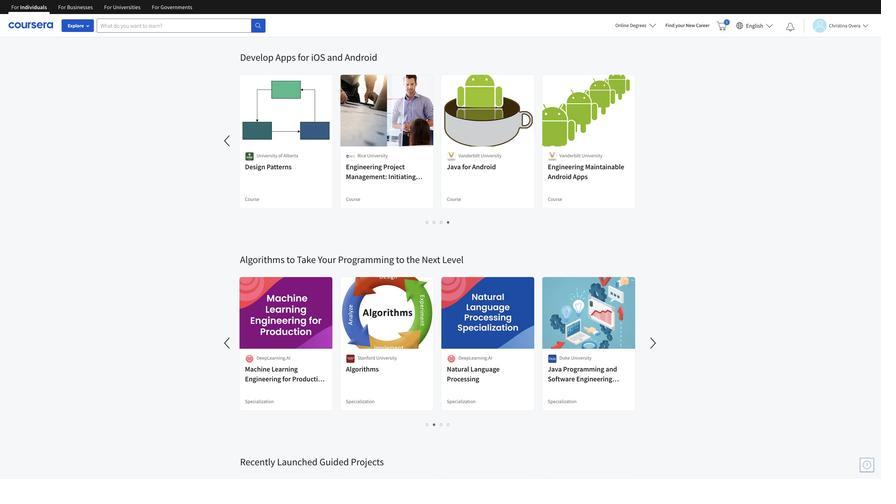 Task type: describe. For each thing, give the bounding box(es) containing it.
projects
[[351, 456, 384, 469]]

guided
[[319, 456, 349, 469]]

1 for 2 button associated with 4 button related to list within algorithms to take your programming to the next level carousel element
[[426, 422, 429, 428]]

algorithms for algorithms
[[346, 365, 379, 374]]

prepare for industry certification exams carousel element
[[0, 0, 641, 30]]

vanderbilt for maintainable
[[560, 153, 581, 159]]

java for android
[[447, 163, 496, 171]]

for for individuals
[[11, 4, 19, 11]]

2 to from the left
[[396, 254, 404, 266]]

0 horizontal spatial android
[[345, 51, 377, 64]]

(mlops)
[[245, 385, 270, 394]]

deeplearning.ai for learning
[[257, 355, 290, 362]]

online degrees
[[615, 22, 647, 28]]

launched
[[277, 456, 318, 469]]

management:
[[346, 172, 387, 181]]

list inside prepare for industry certification exams carousel "element"
[[240, 16, 636, 24]]

recently launched guided projects carousel element
[[237, 435, 641, 480]]

list inside "develop apps for ios and android carousel" element
[[240, 218, 636, 227]]

the
[[406, 254, 420, 266]]

and for planning
[[346, 182, 357, 191]]

engineering inside the java programming and software engineering fundamentals
[[576, 375, 612, 384]]

engineering inside the engineering project management: initiating and planning
[[346, 163, 382, 171]]

ios
[[311, 51, 325, 64]]

engineering maintainable android apps
[[548, 163, 624, 181]]

stanford
[[358, 355, 375, 362]]

english button
[[734, 14, 776, 37]]

1 horizontal spatial for
[[298, 51, 309, 64]]

language
[[471, 365, 500, 374]]

for for universities
[[104, 4, 112, 11]]

1 button for 2 button related to 4 button related to list in the "develop apps for ios and android carousel" element
[[424, 218, 431, 227]]

career
[[696, 22, 710, 28]]

previous slide image for algorithms to take your programming to the next level
[[219, 335, 236, 352]]

duke
[[560, 355, 570, 362]]

university for project
[[367, 153, 388, 159]]

show notifications image
[[786, 23, 795, 31]]

level
[[442, 254, 464, 266]]

recently
[[240, 456, 275, 469]]

course for java for android
[[447, 196, 461, 203]]

4 for 4 button related to list within algorithms to take your programming to the next level carousel element
[[447, 422, 450, 428]]

vanderbilt university image for java
[[447, 152, 456, 161]]

planning
[[359, 182, 385, 191]]

for individuals
[[11, 4, 47, 11]]

explore
[[68, 23, 84, 29]]

engineering project management: initiating and planning
[[346, 163, 416, 191]]

university of alberta
[[257, 153, 298, 159]]

next
[[422, 254, 440, 266]]

take
[[297, 254, 316, 266]]

duke university
[[560, 355, 592, 362]]

programming inside the java programming and software engineering fundamentals
[[563, 365, 604, 374]]

deeplearning.ai for language
[[459, 355, 492, 362]]

natural
[[447, 365, 469, 374]]

recently launched guided projects
[[240, 456, 384, 469]]

vanderbilt university image for engineering
[[548, 152, 557, 161]]

university for maintainable
[[582, 153, 603, 159]]

rice university
[[358, 153, 388, 159]]

design patterns
[[245, 163, 292, 171]]

specialization for algorithms
[[346, 399, 375, 405]]

initiating
[[388, 172, 416, 181]]

christina
[[829, 22, 848, 29]]

3 button for 2 button related to 4 button related to list in the "develop apps for ios and android carousel" element
[[438, 218, 445, 227]]

course for engineering project management: initiating and planning
[[346, 196, 360, 203]]

businesses
[[67, 4, 93, 11]]

2 for 2 button related to 4 button related to list in the "develop apps for ios and android carousel" element
[[433, 219, 436, 226]]

for businesses
[[58, 4, 93, 11]]

2 for 2 button associated with 4 button related to list within algorithms to take your programming to the next level carousel element
[[433, 422, 436, 428]]

deeplearning.ai image
[[245, 355, 254, 364]]

production
[[292, 375, 326, 384]]

individuals
[[20, 4, 47, 11]]

course for design patterns
[[245, 196, 259, 203]]

develop
[[240, 51, 274, 64]]

2 button for 4 button related to list within algorithms to take your programming to the next level carousel element
[[431, 421, 438, 429]]

design
[[245, 163, 265, 171]]

3 inside algorithms to take your programming to the next level carousel element
[[440, 422, 443, 428]]

christina overa button
[[804, 18, 868, 33]]

universities
[[113, 4, 141, 11]]

vanderbilt university for maintainable
[[560, 153, 603, 159]]

1 button for 2 button associated with 4 button related to list within algorithms to take your programming to the next level carousel element
[[424, 421, 431, 429]]



Task type: locate. For each thing, give the bounding box(es) containing it.
specialization
[[245, 399, 274, 405], [346, 399, 375, 405], [447, 399, 476, 405], [548, 399, 577, 405]]

2 2 from the top
[[433, 422, 436, 428]]

help center image
[[863, 462, 871, 470]]

1 2 from the top
[[433, 219, 436, 226]]

for
[[298, 51, 309, 64], [462, 163, 471, 171], [282, 375, 291, 384]]

java inside the java programming and software engineering fundamentals
[[548, 365, 562, 374]]

course
[[245, 196, 259, 203], [346, 196, 360, 203], [447, 196, 461, 203], [548, 196, 562, 203]]

0 vertical spatial 3 button
[[438, 218, 445, 227]]

university up design patterns
[[257, 153, 277, 159]]

1 vertical spatial list
[[240, 218, 636, 227]]

0 vertical spatial 1
[[426, 219, 429, 226]]

alberta
[[283, 153, 298, 159]]

for left individuals
[[11, 4, 19, 11]]

software
[[548, 375, 575, 384]]

2 inside algorithms to take your programming to the next level carousel element
[[433, 422, 436, 428]]

0 vertical spatial algorithms
[[240, 254, 285, 266]]

rice university image
[[346, 152, 355, 161]]

christina overa
[[829, 22, 861, 29]]

specialization for java programming and software engineering fundamentals
[[548, 399, 577, 405]]

0 horizontal spatial vanderbilt university
[[459, 153, 502, 159]]

1 vertical spatial 2
[[433, 422, 436, 428]]

previous slide image
[[219, 133, 236, 150], [219, 335, 236, 352]]

0 horizontal spatial algorithms
[[240, 254, 285, 266]]

3 list from the top
[[240, 421, 636, 429]]

1 vertical spatial 2 button
[[431, 421, 438, 429]]

android for java for android
[[472, 163, 496, 171]]

2 vanderbilt university image from the left
[[548, 152, 557, 161]]

previous slide image for develop apps for ios and android
[[219, 133, 236, 150]]

1 2 button from the top
[[431, 218, 438, 227]]

2 4 button from the top
[[445, 421, 452, 429]]

degrees
[[630, 22, 647, 28]]

vanderbilt university up java for android
[[459, 153, 502, 159]]

3 inside "develop apps for ios and android carousel" element
[[440, 219, 443, 226]]

java programming and software engineering fundamentals
[[548, 365, 617, 394]]

algorithms for algorithms to take your programming to the next level
[[240, 254, 285, 266]]

1 horizontal spatial programming
[[563, 365, 604, 374]]

project
[[383, 163, 405, 171]]

1 button inside algorithms to take your programming to the next level carousel element
[[424, 421, 431, 429]]

android for engineering maintainable android apps
[[548, 172, 572, 181]]

android inside the engineering maintainable android apps
[[548, 172, 572, 181]]

1 vanderbilt university from the left
[[459, 153, 502, 159]]

2 1 button from the top
[[424, 421, 431, 429]]

1 vertical spatial and
[[346, 182, 357, 191]]

1 button inside "develop apps for ios and android carousel" element
[[424, 218, 431, 227]]

4 specialization from the left
[[548, 399, 577, 405]]

2 vanderbilt from the left
[[560, 153, 581, 159]]

maintainable
[[585, 163, 624, 171]]

for left governments
[[152, 4, 160, 11]]

university for for
[[481, 153, 502, 159]]

1 vertical spatial 3 button
[[438, 421, 445, 429]]

3 button
[[438, 218, 445, 227], [438, 421, 445, 429]]

algorithms to take your programming to the next level carousel element
[[219, 233, 662, 435]]

0 vertical spatial and
[[327, 51, 343, 64]]

1 course from the left
[[245, 196, 259, 203]]

2 deeplearning.ai from the left
[[459, 355, 492, 362]]

1 for 2 button related to 4 button related to list in the "develop apps for ios and android carousel" element
[[426, 219, 429, 226]]

2 4 from the top
[[447, 422, 450, 428]]

apps inside the engineering maintainable android apps
[[573, 172, 588, 181]]

2 2 button from the top
[[431, 421, 438, 429]]

1 4 from the top
[[447, 219, 450, 226]]

find
[[666, 22, 675, 28]]

4 course from the left
[[548, 196, 562, 203]]

0 horizontal spatial vanderbilt
[[459, 153, 480, 159]]

specialization for natural language processing
[[447, 399, 476, 405]]

1 vanderbilt university image from the left
[[447, 152, 456, 161]]

vanderbilt university
[[459, 153, 502, 159], [560, 153, 603, 159]]

of
[[278, 153, 282, 159]]

university right "duke"
[[571, 355, 592, 362]]

2 for from the left
[[58, 4, 66, 11]]

banner navigation
[[6, 0, 198, 14]]

2 vertical spatial android
[[548, 172, 572, 181]]

deeplearning.ai up language
[[459, 355, 492, 362]]

to left 'take'
[[287, 254, 295, 266]]

1 horizontal spatial to
[[396, 254, 404, 266]]

list
[[240, 16, 636, 24], [240, 218, 636, 227], [240, 421, 636, 429]]

apps down the maintainable
[[573, 172, 588, 181]]

3 specialization from the left
[[447, 399, 476, 405]]

0 vertical spatial 1 button
[[424, 218, 431, 227]]

0 vertical spatial previous slide image
[[219, 133, 236, 150]]

0 horizontal spatial vanderbilt university image
[[447, 152, 456, 161]]

4 button for list within algorithms to take your programming to the next level carousel element
[[445, 421, 452, 429]]

1 3 from the top
[[440, 219, 443, 226]]

university for programming
[[571, 355, 592, 362]]

0 horizontal spatial to
[[287, 254, 295, 266]]

android
[[345, 51, 377, 64], [472, 163, 496, 171], [548, 172, 572, 181]]

for for governments
[[152, 4, 160, 11]]

1 previous slide image from the top
[[219, 133, 236, 150]]

online
[[615, 22, 629, 28]]

1 vertical spatial for
[[462, 163, 471, 171]]

for
[[11, 4, 19, 11], [58, 4, 66, 11], [104, 4, 112, 11], [152, 4, 160, 11]]

0 horizontal spatial and
[[327, 51, 343, 64]]

find your new career
[[666, 22, 710, 28]]

natural language processing
[[447, 365, 500, 384]]

java for java for android
[[447, 163, 461, 171]]

apps
[[276, 51, 296, 64], [573, 172, 588, 181]]

java
[[447, 163, 461, 171], [548, 365, 562, 374]]

1 vertical spatial programming
[[563, 365, 604, 374]]

3
[[440, 219, 443, 226], [440, 422, 443, 428]]

3 for from the left
[[104, 4, 112, 11]]

1 vertical spatial 1 button
[[424, 421, 431, 429]]

1 horizontal spatial vanderbilt university image
[[548, 152, 557, 161]]

engineering inside the engineering maintainable android apps
[[548, 163, 584, 171]]

your
[[676, 22, 685, 28]]

4 inside algorithms to take your programming to the next level carousel element
[[447, 422, 450, 428]]

3 button inside algorithms to take your programming to the next level carousel element
[[438, 421, 445, 429]]

online degrees button
[[610, 18, 662, 33]]

4 for 4 button related to list in the "develop apps for ios and android carousel" element
[[447, 219, 450, 226]]

for left the businesses
[[58, 4, 66, 11]]

None search field
[[97, 18, 266, 33]]

2 vanderbilt university from the left
[[560, 153, 603, 159]]

4 button
[[445, 218, 452, 227], [445, 421, 452, 429]]

vanderbilt for for
[[459, 153, 480, 159]]

4 inside "develop apps for ios and android carousel" element
[[447, 219, 450, 226]]

0 vertical spatial 4
[[447, 219, 450, 226]]

4 button for list in the "develop apps for ios and android carousel" element
[[445, 218, 452, 227]]

1 horizontal spatial and
[[346, 182, 357, 191]]

algorithms to take your programming to the next level
[[240, 254, 464, 266]]

1 1 button from the top
[[424, 218, 431, 227]]

1 list from the top
[[240, 16, 636, 24]]

algorithms
[[240, 254, 285, 266], [346, 365, 379, 374]]

stanford university
[[358, 355, 397, 362]]

for left universities
[[104, 4, 112, 11]]

2 horizontal spatial android
[[548, 172, 572, 181]]

university up java for android
[[481, 153, 502, 159]]

2 horizontal spatial and
[[606, 365, 617, 374]]

2 specialization from the left
[[346, 399, 375, 405]]

programming
[[338, 254, 394, 266], [563, 365, 604, 374]]

duke university image
[[548, 355, 557, 364]]

rice
[[358, 153, 366, 159]]

vanderbilt up java for android
[[459, 153, 480, 159]]

1 vertical spatial android
[[472, 163, 496, 171]]

patterns
[[267, 163, 292, 171]]

vanderbilt up the engineering maintainable android apps
[[560, 153, 581, 159]]

1 vertical spatial 3
[[440, 422, 443, 428]]

for for businesses
[[58, 4, 66, 11]]

0 horizontal spatial deeplearning.ai
[[257, 355, 290, 362]]

engineering
[[346, 163, 382, 171], [548, 163, 584, 171], [245, 375, 281, 384], [576, 375, 612, 384]]

vanderbilt
[[459, 153, 480, 159], [560, 153, 581, 159]]

1 horizontal spatial android
[[472, 163, 496, 171]]

0 vertical spatial apps
[[276, 51, 296, 64]]

1 deeplearning.ai from the left
[[257, 355, 290, 362]]

0 horizontal spatial apps
[[276, 51, 296, 64]]

1 vertical spatial 1
[[426, 422, 429, 428]]

What do you want to learn? text field
[[97, 18, 252, 33]]

and inside the engineering project management: initiating and planning
[[346, 182, 357, 191]]

coursera image
[[8, 20, 53, 31]]

engineering inside machine learning engineering for production (mlops)
[[245, 375, 281, 384]]

your
[[318, 254, 336, 266]]

explore button
[[62, 19, 94, 32]]

machine
[[245, 365, 270, 374]]

0 horizontal spatial java
[[447, 163, 461, 171]]

overa
[[849, 22, 861, 29]]

0 vertical spatial for
[[298, 51, 309, 64]]

2 vertical spatial list
[[240, 421, 636, 429]]

deeplearning.ai
[[257, 355, 290, 362], [459, 355, 492, 362]]

university up the maintainable
[[582, 153, 603, 159]]

0 vertical spatial 2
[[433, 219, 436, 226]]

deeplearning.ai image
[[447, 355, 456, 364]]

machine learning engineering for production (mlops)
[[245, 365, 326, 394]]

1 vanderbilt from the left
[[459, 153, 480, 159]]

university right stanford
[[376, 355, 397, 362]]

develop apps for ios and android
[[240, 51, 377, 64]]

2 1 from the top
[[426, 422, 429, 428]]

1
[[426, 219, 429, 226], [426, 422, 429, 428]]

next slide image
[[645, 335, 662, 352]]

3 button inside "develop apps for ios and android carousel" element
[[438, 218, 445, 227]]

4
[[447, 219, 450, 226], [447, 422, 450, 428]]

new
[[686, 22, 695, 28]]

1 vertical spatial algorithms
[[346, 365, 379, 374]]

shopping cart: 1 item image
[[717, 19, 730, 31]]

2 button for 4 button related to list in the "develop apps for ios and android carousel" element
[[431, 218, 438, 227]]

0 vertical spatial 2 button
[[431, 218, 438, 227]]

1 horizontal spatial vanderbilt
[[560, 153, 581, 159]]

1 specialization from the left
[[245, 399, 274, 405]]

vanderbilt university image
[[447, 152, 456, 161], [548, 152, 557, 161]]

deeplearning.ai up learning
[[257, 355, 290, 362]]

and for android
[[327, 51, 343, 64]]

1 4 button from the top
[[445, 218, 452, 227]]

1 for from the left
[[11, 4, 19, 11]]

1 to from the left
[[287, 254, 295, 266]]

java inside "develop apps for ios and android carousel" element
[[447, 163, 461, 171]]

to left the in the bottom of the page
[[396, 254, 404, 266]]

1 vertical spatial 4
[[447, 422, 450, 428]]

1 vertical spatial previous slide image
[[219, 335, 236, 352]]

0 vertical spatial 3
[[440, 219, 443, 226]]

university
[[257, 153, 277, 159], [367, 153, 388, 159], [481, 153, 502, 159], [582, 153, 603, 159], [376, 355, 397, 362], [571, 355, 592, 362]]

2 3 button from the top
[[438, 421, 445, 429]]

2 previous slide image from the top
[[219, 335, 236, 352]]

list inside algorithms to take your programming to the next level carousel element
[[240, 421, 636, 429]]

processing
[[447, 375, 479, 384]]

and inside the java programming and software engineering fundamentals
[[606, 365, 617, 374]]

0 vertical spatial java
[[447, 163, 461, 171]]

2 vertical spatial for
[[282, 375, 291, 384]]

0 vertical spatial android
[[345, 51, 377, 64]]

governments
[[161, 4, 192, 11]]

0 vertical spatial 4 button
[[445, 218, 452, 227]]

1 button
[[424, 218, 431, 227], [424, 421, 431, 429]]

1 1 from the top
[[426, 219, 429, 226]]

3 course from the left
[[447, 196, 461, 203]]

0 horizontal spatial for
[[282, 375, 291, 384]]

for universities
[[104, 4, 141, 11]]

develop apps for ios and android carousel element
[[0, 30, 641, 233]]

1 3 button from the top
[[438, 218, 445, 227]]

java for java programming and software engineering fundamentals
[[548, 365, 562, 374]]

2 button
[[431, 218, 438, 227], [431, 421, 438, 429]]

4 for from the left
[[152, 4, 160, 11]]

1 horizontal spatial apps
[[573, 172, 588, 181]]

3 button for 2 button associated with 4 button related to list within algorithms to take your programming to the next level carousel element
[[438, 421, 445, 429]]

apps right develop
[[276, 51, 296, 64]]

and
[[327, 51, 343, 64], [346, 182, 357, 191], [606, 365, 617, 374]]

2 list from the top
[[240, 218, 636, 227]]

specialization for machine learning engineering for production (mlops)
[[245, 399, 274, 405]]

0 vertical spatial list
[[240, 16, 636, 24]]

1 horizontal spatial java
[[548, 365, 562, 374]]

2 vertical spatial and
[[606, 365, 617, 374]]

fundamentals
[[548, 385, 591, 394]]

stanford university image
[[346, 355, 355, 364]]

1 vertical spatial java
[[548, 365, 562, 374]]

university of alberta image
[[245, 152, 254, 161]]

vanderbilt university for for
[[459, 153, 502, 159]]

course for engineering maintainable android apps
[[548, 196, 562, 203]]

find your new career link
[[662, 21, 713, 30]]

1 inside algorithms to take your programming to the next level carousel element
[[426, 422, 429, 428]]

1 horizontal spatial algorithms
[[346, 365, 379, 374]]

0 horizontal spatial programming
[[338, 254, 394, 266]]

2 horizontal spatial for
[[462, 163, 471, 171]]

1 horizontal spatial vanderbilt university
[[560, 153, 603, 159]]

for inside machine learning engineering for production (mlops)
[[282, 375, 291, 384]]

2 course from the left
[[346, 196, 360, 203]]

2 3 from the top
[[440, 422, 443, 428]]

vanderbilt university up the engineering maintainable android apps
[[560, 153, 603, 159]]

for governments
[[152, 4, 192, 11]]

to
[[287, 254, 295, 266], [396, 254, 404, 266]]

university right rice
[[367, 153, 388, 159]]

1 inside "develop apps for ios and android carousel" element
[[426, 219, 429, 226]]

learning
[[272, 365, 298, 374]]

1 vertical spatial 4 button
[[445, 421, 452, 429]]

2 inside "develop apps for ios and android carousel" element
[[433, 219, 436, 226]]

1 horizontal spatial deeplearning.ai
[[459, 355, 492, 362]]

english
[[746, 22, 763, 29]]

0 vertical spatial programming
[[338, 254, 394, 266]]

1 vertical spatial apps
[[573, 172, 588, 181]]

2
[[433, 219, 436, 226], [433, 422, 436, 428]]



Task type: vqa. For each thing, say whether or not it's contained in the screenshot.
Can November
no



